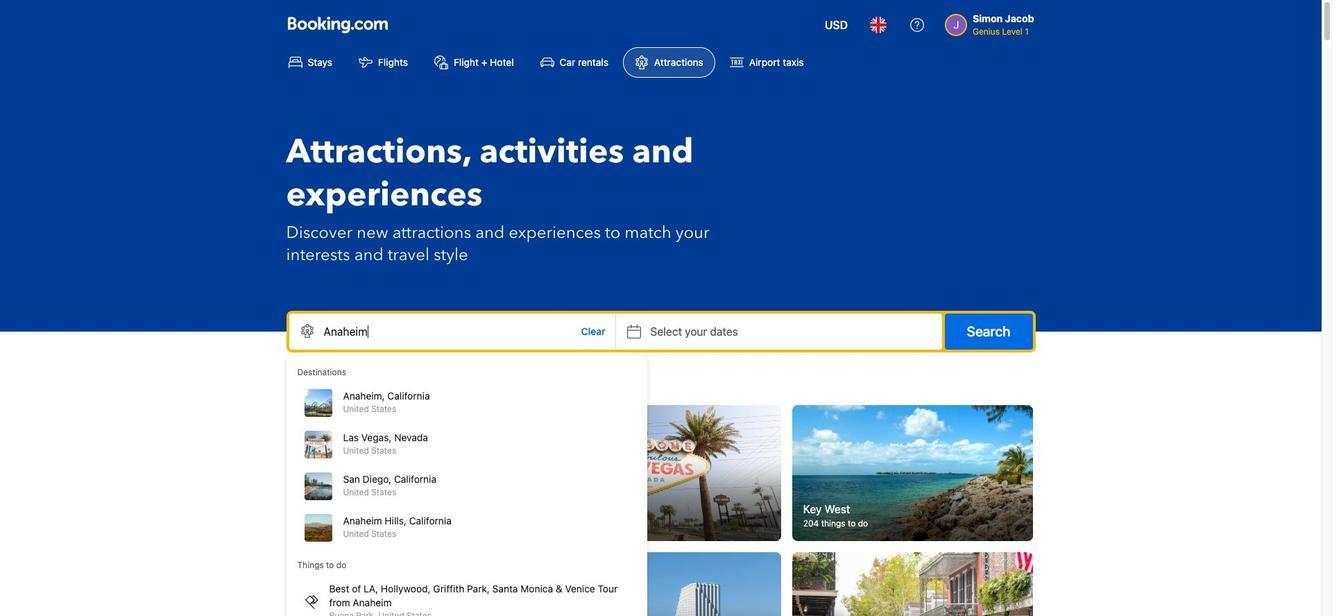 Task type: vqa. For each thing, say whether or not it's contained in the screenshot.
TAKE in You'll receive a confirmation email once the reservation is confirmed with the attraction operator. This could take some time based on the supplier.
no



Task type: describe. For each thing, give the bounding box(es) containing it.
key west image
[[793, 405, 1034, 541]]

new york image
[[288, 405, 529, 541]]

booking.com image
[[288, 17, 388, 33]]

san diego image
[[288, 552, 529, 616]]



Task type: locate. For each thing, give the bounding box(es) containing it.
your account menu simon jacob genius level 1 element
[[945, 6, 1040, 38]]

las vegas image
[[540, 405, 781, 541]]

miami image
[[540, 552, 781, 616]]

Where are you going? search field
[[289, 314, 615, 350]]

new orleans image
[[793, 552, 1034, 616]]



